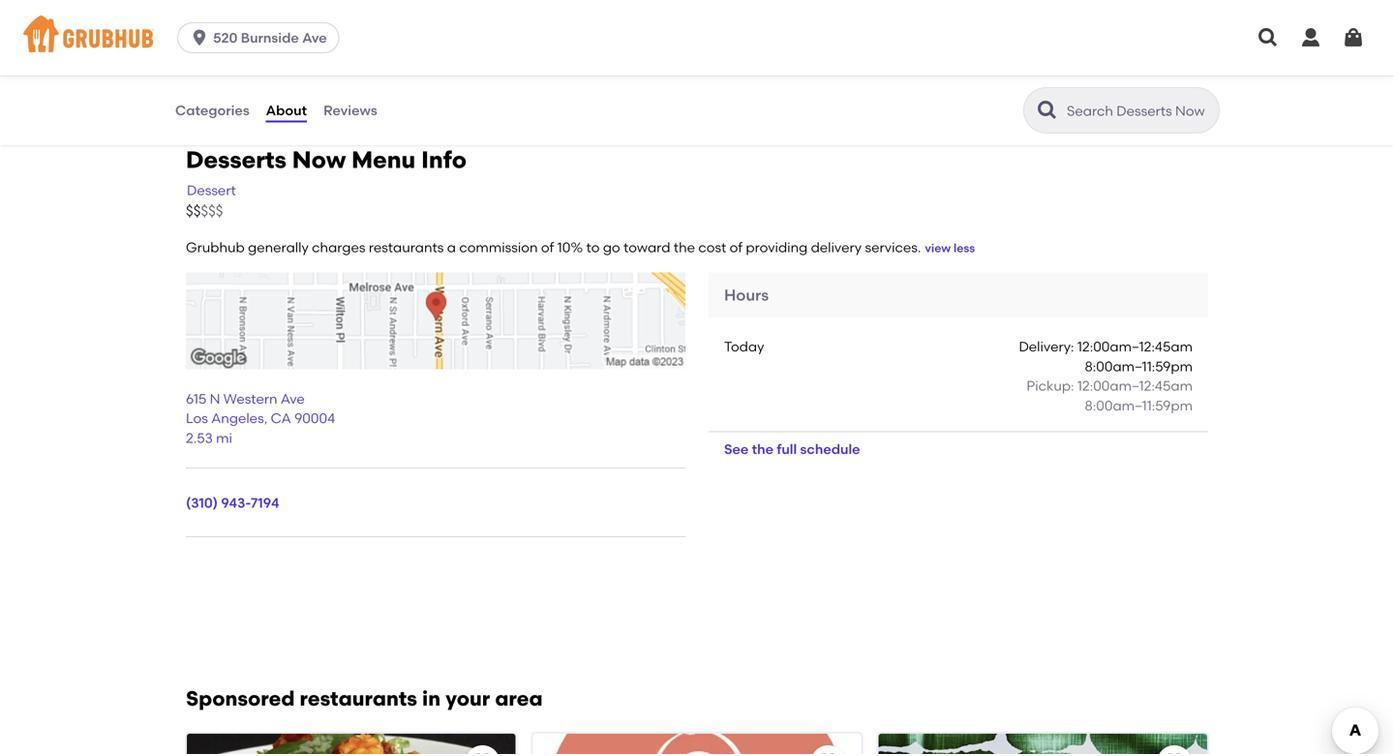 Task type: locate. For each thing, give the bounding box(es) containing it.
0 horizontal spatial the
[[674, 239, 695, 255]]

ave right "burnside"
[[302, 30, 327, 46]]

info
[[421, 146, 467, 174]]

ave inside 520 burnside ave button
[[302, 30, 327, 46]]

view
[[925, 241, 951, 255]]

grubhub generally charges restaurants a commission of 10% to go toward the cost of providing delivery services. view less
[[186, 239, 975, 255]]

1 horizontal spatial of
[[730, 239, 743, 255]]

12:00am–12:45am for delivery: 12:00am–12:45am 8:00am–11:59pm
[[1078, 339, 1193, 355]]

of left 10% on the left of the page
[[541, 239, 554, 255]]

520 burnside ave button
[[177, 22, 347, 53]]

1 horizontal spatial the
[[752, 441, 774, 458]]

n
[[210, 391, 220, 407]]

hours
[[724, 286, 769, 305]]

1 save this restaurant image from the left
[[471, 751, 494, 754]]

2 save this restaurant button from the left
[[811, 745, 846, 754]]

restaurants left a
[[369, 239, 444, 255]]

california veggie logo image
[[187, 734, 515, 754]]

save this restaurant button for 'hopia like it bakery logo'
[[811, 745, 846, 754]]

ave
[[302, 30, 327, 46], [281, 391, 305, 407]]

desserts now menu info
[[186, 146, 467, 174]]

2 12:00am–12:45am from the top
[[1078, 378, 1193, 394]]

the
[[674, 239, 695, 255], [752, 441, 774, 458]]

3 save this restaurant button from the left
[[1157, 745, 1192, 754]]

1 horizontal spatial save this restaurant button
[[811, 745, 846, 754]]

los
[[186, 410, 208, 427]]

restaurants
[[369, 239, 444, 255], [300, 686, 417, 711]]

save this restaurant image
[[471, 751, 494, 754], [817, 751, 840, 754]]

the left full
[[752, 441, 774, 458]]

12:00am–12:45am inside delivery: 12:00am–12:45am 8:00am–11:59pm
[[1078, 339, 1193, 355]]

0 vertical spatial 12:00am–12:45am
[[1078, 339, 1193, 355]]

1 horizontal spatial save this restaurant image
[[817, 751, 840, 754]]

8:00am–11:59pm inside delivery: 12:00am–12:45am 8:00am–11:59pm
[[1085, 358, 1193, 375]]

1 save this restaurant button from the left
[[465, 745, 500, 754]]

ave up ca
[[281, 391, 305, 407]]

angeles
[[211, 410, 264, 427]]

8:00am–11:59pm inside pickup: 12:00am–12:45am 8:00am–11:59pm
[[1085, 398, 1193, 414]]

2 horizontal spatial svg image
[[1342, 26, 1365, 49]]

2 8:00am–11:59pm from the top
[[1085, 398, 1193, 414]]

(310) 943-7194 button
[[186, 493, 279, 513]]

0 vertical spatial restaurants
[[369, 239, 444, 255]]

search icon image
[[1036, 99, 1059, 122]]

cost
[[699, 239, 726, 255]]

2 horizontal spatial save this restaurant button
[[1157, 745, 1192, 754]]

save this restaurant button
[[465, 745, 500, 754], [811, 745, 846, 754], [1157, 745, 1192, 754]]

ca
[[271, 410, 291, 427]]

about button
[[265, 76, 308, 145]]

dessert
[[187, 182, 236, 198]]

toward
[[624, 239, 671, 255]]

grubhub
[[186, 239, 245, 255]]

1 vertical spatial restaurants
[[300, 686, 417, 711]]

1 8:00am–11:59pm from the top
[[1085, 358, 1193, 375]]

1 of from the left
[[541, 239, 554, 255]]

8:00am–11:59pm for delivery: 12:00am–12:45am 8:00am–11:59pm
[[1085, 358, 1193, 375]]

2 of from the left
[[730, 239, 743, 255]]

12:00am–12:45am for pickup: 12:00am–12:45am 8:00am–11:59pm
[[1078, 378, 1193, 394]]

categories button
[[174, 76, 250, 145]]

1 vertical spatial ave
[[281, 391, 305, 407]]

3 svg image from the left
[[1342, 26, 1365, 49]]

8:00am–11:59pm down delivery: 12:00am–12:45am 8:00am–11:59pm
[[1085, 398, 1193, 414]]

see
[[724, 441, 749, 458]]

1 horizontal spatial svg image
[[1299, 26, 1323, 49]]

now
[[292, 146, 346, 174]]

less
[[954, 241, 975, 255]]

0 horizontal spatial of
[[541, 239, 554, 255]]

12:00am–12:45am down delivery: 12:00am–12:45am 8:00am–11:59pm
[[1078, 378, 1193, 394]]

see the full schedule button
[[709, 432, 876, 467]]

12:00am–12:45am
[[1078, 339, 1193, 355], [1078, 378, 1193, 394]]

full
[[777, 441, 797, 458]]

save this restaurant image
[[1163, 751, 1186, 754]]

2 save this restaurant image from the left
[[817, 751, 840, 754]]

svg image
[[1257, 26, 1280, 49], [1299, 26, 1323, 49], [1342, 26, 1365, 49]]

1 vertical spatial 12:00am–12:45am
[[1078, 378, 1193, 394]]

delivery: 12:00am–12:45am 8:00am–11:59pm
[[1019, 339, 1193, 375]]

1 12:00am–12:45am from the top
[[1078, 339, 1193, 355]]

save this restaurant image for "save this restaurant" button related to 'hopia like it bakery logo'
[[817, 751, 840, 754]]

services.
[[865, 239, 921, 255]]

0 horizontal spatial svg image
[[1257, 26, 1280, 49]]

0 vertical spatial 8:00am–11:59pm
[[1085, 358, 1193, 375]]

12:00am–12:45am inside pickup: 12:00am–12:45am 8:00am–11:59pm
[[1078, 378, 1193, 394]]

0 horizontal spatial save this restaurant button
[[465, 745, 500, 754]]

1 vertical spatial 8:00am–11:59pm
[[1085, 398, 1193, 414]]

of
[[541, 239, 554, 255], [730, 239, 743, 255]]

Search Desserts Now search field
[[1065, 102, 1213, 120]]

12:00am–12:45am up pickup: 12:00am–12:45am 8:00am–11:59pm at the right of page
[[1078, 339, 1193, 355]]

8:00am–11:59pm up pickup: 12:00am–12:45am 8:00am–11:59pm at the right of page
[[1085, 358, 1193, 375]]

1 svg image from the left
[[1257, 26, 1280, 49]]

of right cost
[[730, 239, 743, 255]]

the left cost
[[674, 239, 695, 255]]

1 vertical spatial the
[[752, 441, 774, 458]]

tacolicious logo image
[[879, 734, 1207, 754]]

615
[[186, 391, 206, 407]]

8:00am–11:59pm
[[1085, 358, 1193, 375], [1085, 398, 1193, 414]]

7194
[[251, 495, 279, 511]]

90004
[[294, 410, 335, 427]]

10%
[[557, 239, 583, 255]]

0 horizontal spatial save this restaurant image
[[471, 751, 494, 754]]

0 vertical spatial ave
[[302, 30, 327, 46]]

save this restaurant image for california veggie logo's "save this restaurant" button
[[471, 751, 494, 754]]

restaurants up california veggie logo
[[300, 686, 417, 711]]

dessert button
[[186, 179, 237, 201]]

save this restaurant button for california veggie logo
[[465, 745, 500, 754]]

about
[[266, 102, 307, 118]]



Task type: vqa. For each thing, say whether or not it's contained in the screenshot.
the 10%
yes



Task type: describe. For each thing, give the bounding box(es) containing it.
pickup: 12:00am–12:45am 8:00am–11:59pm
[[1027, 378, 1193, 414]]

main navigation navigation
[[0, 0, 1394, 76]]

$$
[[186, 202, 201, 220]]

go
[[603, 239, 620, 255]]

your
[[446, 686, 490, 711]]

mi
[[216, 430, 232, 446]]

reviews button
[[323, 76, 378, 145]]

pickup:
[[1027, 378, 1074, 394]]

a
[[447, 239, 456, 255]]

the inside button
[[752, 441, 774, 458]]

categories
[[175, 102, 249, 118]]

(310)
[[186, 495, 218, 511]]

schedule
[[800, 441, 860, 458]]

burnside
[[241, 30, 299, 46]]

hopia like it bakery logo image
[[533, 734, 861, 754]]

commission
[[459, 239, 538, 255]]

charges
[[312, 239, 366, 255]]

providing
[[746, 239, 808, 255]]

ave inside 615 n western ave los angeles , ca 90004 2.53 mi
[[281, 391, 305, 407]]

area
[[495, 686, 543, 711]]

sponsored
[[186, 686, 295, 711]]

0 vertical spatial the
[[674, 239, 695, 255]]

in
[[422, 686, 441, 711]]

today
[[724, 339, 764, 355]]

menu
[[352, 146, 416, 174]]

western
[[223, 391, 277, 407]]

520
[[213, 30, 238, 46]]

reviews
[[323, 102, 377, 118]]

$$$$$
[[186, 202, 223, 220]]

(310) 943-7194
[[186, 495, 279, 511]]

2.53
[[186, 430, 213, 446]]

save this restaurant button for tacolicious logo
[[1157, 745, 1192, 754]]

615 n western ave los angeles , ca 90004 2.53 mi
[[186, 391, 335, 446]]

to
[[586, 239, 600, 255]]

2 svg image from the left
[[1299, 26, 1323, 49]]

desserts
[[186, 146, 287, 174]]

view less button
[[925, 240, 975, 257]]

,
[[264, 410, 268, 427]]

8:00am–11:59pm for pickup: 12:00am–12:45am 8:00am–11:59pm
[[1085, 398, 1193, 414]]

sponsored restaurants in your area
[[186, 686, 543, 711]]

generally
[[248, 239, 309, 255]]

delivery:
[[1019, 339, 1074, 355]]

943-
[[221, 495, 251, 511]]

delivery
[[811, 239, 862, 255]]

see the full schedule
[[724, 441, 860, 458]]

520 burnside ave
[[213, 30, 327, 46]]

svg image
[[190, 28, 209, 47]]



